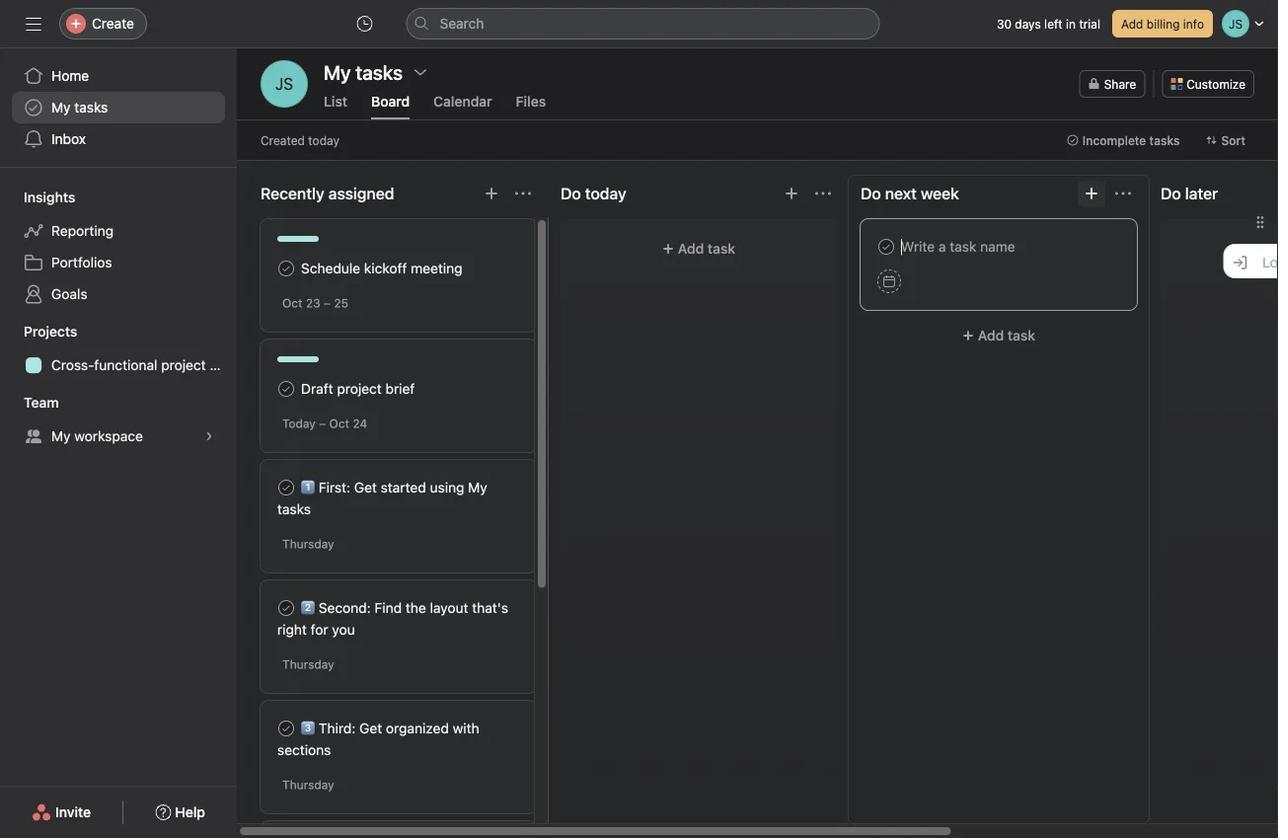 Task type: locate. For each thing, give the bounding box(es) containing it.
completed image left schedule
[[275, 257, 298, 280]]

right
[[278, 622, 307, 638]]

Write a task name text field
[[878, 236, 1121, 258]]

add task button
[[573, 231, 826, 267], [861, 318, 1138, 354]]

0 vertical spatial task
[[708, 240, 736, 257]]

project left plan
[[161, 357, 206, 373]]

get inside 1️⃣ first: get started using my tasks
[[354, 479, 377, 496]]

tasks inside the global element
[[74, 99, 108, 116]]

layout
[[430, 600, 469, 616]]

1 thursday button from the top
[[282, 537, 334, 551]]

third:
[[319, 720, 356, 737]]

completed checkbox left 'draft'
[[275, 377, 298, 401]]

1 horizontal spatial add
[[979, 327, 1005, 344]]

add task image left do
[[784, 186, 800, 201]]

add for the rightmost add task button
[[979, 327, 1005, 344]]

left
[[1045, 17, 1063, 31]]

global element
[[0, 48, 237, 167]]

oct left 23
[[282, 296, 303, 310]]

first:
[[319, 479, 351, 496]]

insights
[[24, 189, 75, 205]]

thursday down "for"
[[282, 658, 334, 672]]

thursday button down "for"
[[282, 658, 334, 672]]

share button
[[1080, 70, 1146, 98]]

completed checkbox left 3️⃣
[[275, 717, 298, 741]]

more section actions image for recently assigned
[[516, 186, 531, 201]]

meeting
[[411, 260, 463, 277]]

brief
[[386, 381, 415, 397]]

more section actions image
[[1116, 186, 1132, 201]]

add for left add task button
[[678, 240, 705, 257]]

tasks right incomplete
[[1150, 133, 1181, 147]]

add
[[1122, 17, 1144, 31], [678, 240, 705, 257], [979, 327, 1005, 344]]

draft project brief
[[301, 381, 415, 397]]

2 horizontal spatial add
[[1122, 17, 1144, 31]]

my inside the global element
[[51, 99, 71, 116]]

completed image for 1️⃣ first: get started using my tasks
[[275, 476, 298, 500]]

1 vertical spatial my
[[51, 428, 71, 444]]

calendar
[[434, 93, 492, 110]]

see details, my workspace image
[[203, 431, 215, 442]]

inbox
[[51, 131, 86, 147]]

help button
[[142, 795, 218, 831]]

0 vertical spatial my
[[51, 99, 71, 116]]

more section actions image left do
[[816, 186, 832, 201]]

2 horizontal spatial tasks
[[1150, 133, 1181, 147]]

0 vertical spatial –
[[324, 296, 331, 310]]

thursday down 1️⃣
[[282, 537, 334, 551]]

0 vertical spatial add
[[1122, 17, 1144, 31]]

3 completed image from the top
[[275, 717, 298, 741]]

– left 25
[[324, 296, 331, 310]]

0 horizontal spatial add task image
[[784, 186, 800, 201]]

invite
[[55, 804, 91, 821]]

billing
[[1147, 17, 1181, 31]]

2 vertical spatial my
[[468, 479, 488, 496]]

add task image for do next week
[[1084, 186, 1100, 201]]

0 vertical spatial tasks
[[74, 99, 108, 116]]

customize button
[[1163, 70, 1255, 98]]

add billing info
[[1122, 17, 1205, 31]]

add task image for do today
[[784, 186, 800, 201]]

0 horizontal spatial add
[[678, 240, 705, 257]]

today
[[282, 417, 316, 431]]

2 vertical spatial completed image
[[275, 717, 298, 741]]

2 completed image from the top
[[275, 597, 298, 620]]

0 vertical spatial completed image
[[275, 377, 298, 401]]

get
[[354, 479, 377, 496], [360, 720, 382, 737]]

– right the today
[[319, 417, 326, 431]]

0 vertical spatial add task
[[678, 240, 736, 257]]

get inside 3️⃣ third: get organized with sections
[[360, 720, 382, 737]]

tasks down 1️⃣
[[278, 501, 311, 518]]

1 completed image from the top
[[275, 377, 298, 401]]

1 vertical spatial completed image
[[275, 597, 298, 620]]

0 horizontal spatial project
[[161, 357, 206, 373]]

2 thursday button from the top
[[282, 658, 334, 672]]

1 more section actions image from the left
[[516, 186, 531, 201]]

completed checkbox for draft project brief
[[275, 377, 298, 401]]

1 add task image from the left
[[784, 186, 800, 201]]

projects
[[24, 323, 77, 340]]

1 horizontal spatial project
[[337, 381, 382, 397]]

thursday for right
[[282, 658, 334, 672]]

tasks inside dropdown button
[[1150, 133, 1181, 147]]

today – oct 24
[[282, 417, 368, 431]]

completed image left 2️⃣ on the left
[[275, 597, 298, 620]]

1 vertical spatial project
[[337, 381, 382, 397]]

the
[[406, 600, 426, 616]]

my for my workspace
[[51, 428, 71, 444]]

0 horizontal spatial add task
[[678, 240, 736, 257]]

1 vertical spatial task
[[1008, 327, 1036, 344]]

0 horizontal spatial add task button
[[573, 231, 826, 267]]

info
[[1184, 17, 1205, 31]]

1 horizontal spatial add task image
[[1084, 186, 1100, 201]]

schedule kickoff meeting
[[301, 260, 463, 277]]

25
[[334, 296, 349, 310]]

2 thursday from the top
[[282, 658, 334, 672]]

oct 23 – 25
[[282, 296, 349, 310]]

0 vertical spatial thursday
[[282, 537, 334, 551]]

get right first:
[[354, 479, 377, 496]]

add task image
[[784, 186, 800, 201], [1084, 186, 1100, 201]]

oct left '24'
[[329, 417, 350, 431]]

thursday down sections
[[282, 778, 334, 792]]

1 vertical spatial thursday
[[282, 658, 334, 672]]

add task
[[678, 240, 736, 257], [979, 327, 1036, 344]]

–
[[324, 296, 331, 310], [319, 417, 326, 431]]

search button
[[406, 8, 880, 40]]

my inside teams element
[[51, 428, 71, 444]]

completed checkbox down do
[[875, 235, 899, 259]]

my up inbox
[[51, 99, 71, 116]]

today
[[308, 133, 340, 147]]

cross-functional project plan
[[51, 357, 237, 373]]

sort
[[1222, 133, 1246, 147]]

1 horizontal spatial oct
[[329, 417, 350, 431]]

project
[[161, 357, 206, 373], [337, 381, 382, 397]]

1 horizontal spatial tasks
[[278, 501, 311, 518]]

1️⃣
[[301, 479, 315, 496]]

1 horizontal spatial task
[[1008, 327, 1036, 344]]

1 horizontal spatial add task button
[[861, 318, 1138, 354]]

completed image for schedule kickoff meeting
[[275, 257, 298, 280]]

thursday button for tasks
[[282, 537, 334, 551]]

2 vertical spatial thursday button
[[282, 778, 334, 792]]

completed image
[[875, 235, 899, 259], [275, 257, 298, 280], [275, 476, 298, 500]]

tasks inside 1️⃣ first: get started using my tasks
[[278, 501, 311, 518]]

30 days left in trial
[[997, 17, 1101, 31]]

my down team
[[51, 428, 71, 444]]

1 vertical spatial get
[[360, 720, 382, 737]]

my right using
[[468, 479, 488, 496]]

more section actions image right add task image
[[516, 186, 531, 201]]

1 thursday from the top
[[282, 537, 334, 551]]

more section actions image for do today
[[816, 186, 832, 201]]

thursday button down sections
[[282, 778, 334, 792]]

0 horizontal spatial more section actions image
[[516, 186, 531, 201]]

tasks down home
[[74, 99, 108, 116]]

0 vertical spatial thursday button
[[282, 537, 334, 551]]

23
[[306, 296, 321, 310]]

1 vertical spatial add task button
[[861, 318, 1138, 354]]

completed checkbox left 1️⃣
[[275, 476, 298, 500]]

1 vertical spatial tasks
[[1150, 133, 1181, 147]]

0 vertical spatial add task button
[[573, 231, 826, 267]]

1 vertical spatial thursday button
[[282, 658, 334, 672]]

1 horizontal spatial add task
[[979, 327, 1036, 344]]

search
[[440, 15, 484, 32]]

you
[[332, 622, 355, 638]]

thursday button
[[282, 537, 334, 551], [282, 658, 334, 672], [282, 778, 334, 792]]

thursday button down 1️⃣
[[282, 537, 334, 551]]

invite button
[[19, 795, 104, 831]]

next week
[[886, 184, 960, 203]]

Completed checkbox
[[875, 235, 899, 259], [275, 377, 298, 401], [275, 476, 298, 500], [275, 597, 298, 620], [275, 717, 298, 741]]

oct
[[282, 296, 303, 310], [329, 417, 350, 431]]

1 horizontal spatial more section actions image
[[816, 186, 832, 201]]

more section actions image
[[516, 186, 531, 201], [816, 186, 832, 201]]

thursday
[[282, 537, 334, 551], [282, 658, 334, 672], [282, 778, 334, 792]]

completed image left 3️⃣
[[275, 717, 298, 741]]

find
[[375, 600, 402, 616]]

my tasks
[[324, 60, 403, 83]]

2 vertical spatial add
[[979, 327, 1005, 344]]

tasks for my tasks
[[74, 99, 108, 116]]

0 vertical spatial oct
[[282, 296, 303, 310]]

get right 'third:'
[[360, 720, 382, 737]]

0 horizontal spatial oct
[[282, 296, 303, 310]]

0 horizontal spatial task
[[708, 240, 736, 257]]

do later
[[1161, 184, 1219, 203]]

share
[[1105, 77, 1137, 91]]

sections
[[278, 742, 331, 758]]

tasks
[[74, 99, 108, 116], [1150, 133, 1181, 147], [278, 501, 311, 518]]

project up '24'
[[337, 381, 382, 397]]

days
[[1016, 17, 1042, 31]]

3 thursday from the top
[[282, 778, 334, 792]]

completed image down do
[[875, 235, 899, 259]]

my workspace link
[[12, 421, 225, 452]]

with
[[453, 720, 480, 737]]

js button
[[261, 60, 308, 108]]

add task image left more section actions image
[[1084, 186, 1100, 201]]

2 vertical spatial thursday
[[282, 778, 334, 792]]

kickoff
[[364, 260, 407, 277]]

completed image for 2️⃣ second: find the layout that's right for you
[[275, 597, 298, 620]]

2 vertical spatial tasks
[[278, 501, 311, 518]]

completed checkbox left 2️⃣ on the left
[[275, 597, 298, 620]]

0 vertical spatial get
[[354, 479, 377, 496]]

history image
[[357, 16, 373, 32]]

completed image for 3️⃣ third: get organized with sections
[[275, 717, 298, 741]]

completed image left 1️⃣
[[275, 476, 298, 500]]

2 more section actions image from the left
[[816, 186, 832, 201]]

2 add task image from the left
[[1084, 186, 1100, 201]]

home link
[[12, 60, 225, 92]]

calendar link
[[434, 93, 492, 120]]

created
[[261, 133, 305, 147]]

completed image left 'draft'
[[275, 377, 298, 401]]

1 vertical spatial add
[[678, 240, 705, 257]]

completed image
[[275, 377, 298, 401], [275, 597, 298, 620], [275, 717, 298, 741]]

30
[[997, 17, 1012, 31]]

0 horizontal spatial tasks
[[74, 99, 108, 116]]

board link
[[371, 93, 410, 120]]

get for third:
[[360, 720, 382, 737]]

show options image
[[413, 64, 429, 80]]



Task type: vqa. For each thing, say whether or not it's contained in the screenshot.
the "Add profile photo"
no



Task type: describe. For each thing, give the bounding box(es) containing it.
cross-
[[51, 357, 94, 373]]

cross-functional project plan link
[[12, 350, 237, 381]]

goals
[[51, 286, 87, 302]]

thursday button for right
[[282, 658, 334, 672]]

portfolios link
[[12, 247, 225, 279]]

insights element
[[0, 180, 237, 314]]

board
[[371, 93, 410, 110]]

tasks for incomplete tasks
[[1150, 133, 1181, 147]]

recently assigned
[[261, 184, 395, 203]]

draft
[[301, 381, 333, 397]]

reporting
[[51, 223, 114, 239]]

teams element
[[0, 385, 237, 456]]

Completed checkbox
[[275, 257, 298, 280]]

started
[[381, 479, 426, 496]]

add billing info button
[[1113, 10, 1214, 38]]

my tasks
[[51, 99, 108, 116]]

get for first:
[[354, 479, 377, 496]]

completed checkbox for 3️⃣ third: get organized with sections
[[275, 717, 298, 741]]

trial
[[1080, 17, 1101, 31]]

js
[[275, 75, 293, 93]]

for
[[311, 622, 328, 638]]

schedule
[[301, 260, 361, 277]]

files
[[516, 93, 546, 110]]

projects button
[[0, 322, 77, 342]]

do
[[861, 184, 882, 203]]

create button
[[59, 8, 147, 40]]

customize
[[1187, 77, 1246, 91]]

3️⃣
[[301, 720, 315, 737]]

completed image for draft project brief
[[275, 377, 298, 401]]

inbox link
[[12, 123, 225, 155]]

search list box
[[406, 8, 880, 40]]

completed checkbox for 1️⃣ first: get started using my tasks
[[275, 476, 298, 500]]

3 thursday button from the top
[[282, 778, 334, 792]]

completed checkbox for 2️⃣ second: find the layout that's right for you
[[275, 597, 298, 620]]

hide sidebar image
[[26, 16, 41, 32]]

my for my tasks
[[51, 99, 71, 116]]

portfolios
[[51, 254, 112, 271]]

projects element
[[0, 314, 237, 385]]

insights button
[[0, 188, 75, 207]]

team button
[[0, 393, 59, 413]]

home
[[51, 68, 89, 84]]

my tasks link
[[12, 92, 225, 123]]

organized
[[386, 720, 449, 737]]

sort button
[[1197, 126, 1255, 154]]

functional
[[94, 357, 158, 373]]

1 vertical spatial add task
[[979, 327, 1036, 344]]

created today
[[261, 133, 340, 147]]

files link
[[516, 93, 546, 120]]

1 vertical spatial –
[[319, 417, 326, 431]]

1 vertical spatial oct
[[329, 417, 350, 431]]

create
[[92, 15, 134, 32]]

team
[[24, 395, 59, 411]]

incomplete tasks
[[1083, 133, 1181, 147]]

using
[[430, 479, 465, 496]]

my inside 1️⃣ first: get started using my tasks
[[468, 479, 488, 496]]

help
[[175, 804, 205, 821]]

second:
[[319, 600, 371, 616]]

do today
[[561, 184, 627, 203]]

24
[[353, 417, 368, 431]]

add task image
[[484, 186, 500, 201]]

thursday for tasks
[[282, 537, 334, 551]]

list
[[324, 93, 348, 110]]

plan
[[210, 357, 237, 373]]

0 vertical spatial project
[[161, 357, 206, 373]]

2️⃣ second: find the layout that's right for you
[[278, 600, 509, 638]]

2️⃣
[[301, 600, 315, 616]]

goals link
[[12, 279, 225, 310]]

1️⃣ first: get started using my tasks
[[278, 479, 488, 518]]

do next week
[[861, 184, 960, 203]]

3️⃣ third: get organized with sections
[[278, 720, 480, 758]]

incomplete
[[1083, 133, 1147, 147]]

my workspace
[[51, 428, 143, 444]]

in
[[1067, 17, 1077, 31]]

that's
[[472, 600, 509, 616]]

reporting link
[[12, 215, 225, 247]]

list link
[[324, 93, 348, 120]]



